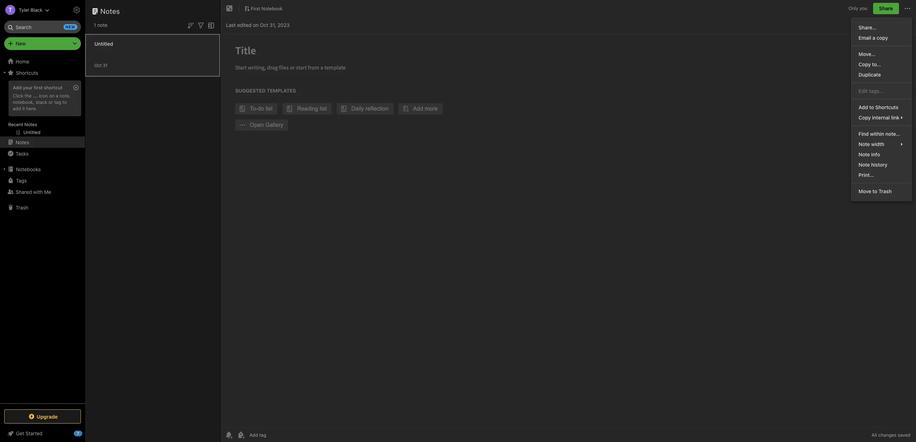 Task type: vqa. For each thing, say whether or not it's contained in the screenshot.
the to corresponding to Move
yes



Task type: locate. For each thing, give the bounding box(es) containing it.
add
[[13, 106, 21, 111]]

2 vertical spatial note
[[859, 162, 870, 168]]

notebooks link
[[0, 164, 85, 175]]

1 vertical spatial on
[[49, 93, 55, 99]]

trash inside dropdown list menu
[[879, 189, 892, 195]]

add down edit
[[859, 104, 869, 110]]

note for note history
[[859, 162, 870, 168]]

note,
[[60, 93, 71, 99]]

1 horizontal spatial on
[[253, 22, 259, 28]]

notes up note
[[100, 7, 120, 15]]

tag
[[54, 99, 61, 105]]

notes up "tasks"
[[16, 139, 29, 145]]

to down the note,
[[62, 99, 67, 105]]

copy internal link link
[[852, 113, 912, 123]]

oct left 31, in the top of the page
[[260, 22, 268, 28]]

0 horizontal spatial a
[[56, 93, 58, 99]]

1 vertical spatial oct
[[94, 63, 102, 68]]

note inside note info link
[[859, 152, 870, 158]]

to inside add to shortcuts 'link'
[[870, 104, 875, 110]]

note width
[[859, 141, 885, 147]]

note left the info
[[859, 152, 870, 158]]

1 vertical spatial a
[[56, 93, 58, 99]]

the
[[25, 93, 32, 99]]

new
[[66, 24, 75, 29]]

Search text field
[[9, 21, 76, 33]]

find within note… link
[[852, 129, 912, 139]]

copy inside field
[[859, 115, 871, 121]]

More actions field
[[904, 3, 912, 14]]

all changes saved
[[872, 433, 911, 438]]

1 vertical spatial notes
[[24, 122, 37, 127]]

0 vertical spatial trash
[[879, 189, 892, 195]]

0 horizontal spatial trash
[[16, 205, 28, 211]]

copy
[[877, 35, 889, 41]]

1 vertical spatial add
[[859, 104, 869, 110]]

note history
[[859, 162, 888, 168]]

it
[[22, 106, 25, 111]]

home link
[[0, 56, 85, 67]]

1 vertical spatial trash
[[16, 205, 28, 211]]

1 copy from the top
[[859, 61, 871, 67]]

to
[[62, 99, 67, 105], [870, 104, 875, 110], [873, 189, 878, 195]]

0 horizontal spatial on
[[49, 93, 55, 99]]

2 note from the top
[[859, 152, 870, 158]]

1 vertical spatial shortcuts
[[876, 104, 899, 110]]

shared with me link
[[0, 186, 85, 198]]

notebooks
[[16, 166, 41, 172]]

add up click
[[13, 85, 22, 91]]

shortcut
[[44, 85, 63, 91]]

1 vertical spatial copy
[[859, 115, 871, 121]]

move to trash
[[859, 189, 892, 195]]

on
[[253, 22, 259, 28], [49, 93, 55, 99]]

0 vertical spatial shortcuts
[[16, 70, 38, 76]]

shortcuts down home
[[16, 70, 38, 76]]

a
[[873, 35, 876, 41], [56, 93, 58, 99]]

2 copy from the top
[[859, 115, 871, 121]]

to inside move to trash link
[[873, 189, 878, 195]]

note window element
[[220, 0, 917, 443]]

1 horizontal spatial shortcuts
[[876, 104, 899, 110]]

info
[[872, 152, 881, 158]]

0 vertical spatial a
[[873, 35, 876, 41]]

to…
[[873, 61, 882, 67]]

tasks button
[[0, 148, 85, 159]]

tags button
[[0, 175, 85, 186]]

find within note…
[[859, 131, 901, 137]]

a inside icon on a note, notebook, stack or tag to add it here.
[[56, 93, 58, 99]]

recent
[[8, 122, 23, 127]]

share
[[880, 5, 894, 11]]

print… link
[[852, 170, 912, 180]]

shared with me
[[16, 189, 51, 195]]

group
[[0, 78, 85, 140]]

Sort options field
[[186, 21, 195, 30]]

copy to… link
[[852, 59, 912, 70]]

add inside add to shortcuts 'link'
[[859, 104, 869, 110]]

0 vertical spatial oct
[[260, 22, 268, 28]]

0 horizontal spatial add
[[13, 85, 22, 91]]

move… link
[[852, 49, 912, 59]]

oct
[[260, 22, 268, 28], [94, 63, 102, 68]]

Account field
[[0, 3, 49, 17]]

copy left internal
[[859, 115, 871, 121]]

email a copy link
[[852, 33, 912, 43]]

last
[[226, 22, 236, 28]]

duplicate
[[859, 72, 881, 78]]

0 vertical spatial on
[[253, 22, 259, 28]]

1 note from the top
[[859, 141, 870, 147]]

move…
[[859, 51, 876, 57]]

0 horizontal spatial shortcuts
[[16, 70, 38, 76]]

or
[[49, 99, 53, 105]]

oct left the 31
[[94, 63, 102, 68]]

to for add
[[870, 104, 875, 110]]

...
[[33, 93, 38, 99]]

share… link
[[852, 22, 912, 33]]

to up copy internal link
[[870, 104, 875, 110]]

internal
[[873, 115, 890, 121]]

add
[[13, 85, 22, 91], [859, 104, 869, 110]]

started
[[26, 431, 42, 437]]

note inside note history link
[[859, 162, 870, 168]]

note
[[859, 141, 870, 147], [859, 152, 870, 158], [859, 162, 870, 168]]

1 horizontal spatial oct
[[260, 22, 268, 28]]

only
[[849, 5, 859, 11]]

1 horizontal spatial add
[[859, 104, 869, 110]]

copy for copy internal link
[[859, 115, 871, 121]]

1 vertical spatial note
[[859, 152, 870, 158]]

trash down print… link
[[879, 189, 892, 195]]

copy to…
[[859, 61, 882, 67]]

note inside note width link
[[859, 141, 870, 147]]

tree
[[0, 56, 85, 404]]

trash link
[[0, 202, 85, 213]]

black
[[31, 7, 42, 13]]

first
[[251, 6, 260, 11]]

0 vertical spatial add
[[13, 85, 22, 91]]

notes link
[[0, 137, 85, 148]]

a up tag
[[56, 93, 58, 99]]

to right move
[[873, 189, 878, 195]]

move to trash link
[[852, 186, 912, 197]]

add for add to shortcuts
[[859, 104, 869, 110]]

on up or
[[49, 93, 55, 99]]

note…
[[886, 131, 901, 137]]

View options field
[[205, 21, 215, 30]]

tasks
[[16, 151, 29, 157]]

add a reminder image
[[225, 431, 233, 440]]

on right edited
[[253, 22, 259, 28]]

first notebook
[[251, 6, 283, 11]]

0 vertical spatial note
[[859, 141, 870, 147]]

notes right "recent"
[[24, 122, 37, 127]]

upgrade
[[37, 414, 58, 420]]

share button
[[874, 3, 900, 14]]

0 vertical spatial copy
[[859, 61, 871, 67]]

last edited on oct 31, 2023
[[226, 22, 290, 28]]

to inside icon on a note, notebook, stack or tag to add it here.
[[62, 99, 67, 105]]

1 horizontal spatial a
[[873, 35, 876, 41]]

Copy internal link field
[[852, 113, 912, 123]]

note info link
[[852, 149, 912, 160]]

tree containing home
[[0, 56, 85, 404]]

a left 'copy'
[[873, 35, 876, 41]]

email a copy
[[859, 35, 889, 41]]

shortcuts inside 'link'
[[876, 104, 899, 110]]

note up print…
[[859, 162, 870, 168]]

trash down shared
[[16, 205, 28, 211]]

get started
[[16, 431, 42, 437]]

oct inside note window element
[[260, 22, 268, 28]]

first
[[34, 85, 43, 91]]

shortcuts
[[16, 70, 38, 76], [876, 104, 899, 110]]

shortcuts up "copy internal link" link
[[876, 104, 899, 110]]

new button
[[4, 37, 81, 50]]

3 note from the top
[[859, 162, 870, 168]]

1 horizontal spatial trash
[[879, 189, 892, 195]]

add inside group
[[13, 85, 22, 91]]

note down find
[[859, 141, 870, 147]]

notes
[[100, 7, 120, 15], [24, 122, 37, 127], [16, 139, 29, 145]]

Note width field
[[852, 139, 912, 149]]

email
[[859, 35, 872, 41]]

copy down move…
[[859, 61, 871, 67]]



Task type: describe. For each thing, give the bounding box(es) containing it.
expand note image
[[225, 4, 234, 13]]

me
[[44, 189, 51, 195]]

expand notebooks image
[[2, 166, 7, 172]]

all
[[872, 433, 878, 438]]

note info
[[859, 152, 881, 158]]

note width link
[[852, 139, 912, 149]]

stack
[[36, 99, 47, 105]]

shortcuts button
[[0, 67, 85, 78]]

with
[[33, 189, 43, 195]]

icon on a note, notebook, stack or tag to add it here.
[[13, 93, 71, 111]]

click
[[13, 93, 23, 99]]

0 vertical spatial notes
[[100, 7, 120, 15]]

share…
[[859, 24, 877, 31]]

notebook,
[[13, 99, 34, 105]]

Add filters field
[[197, 21, 205, 30]]

copy internal link
[[859, 115, 900, 121]]

tyler
[[19, 7, 29, 13]]

more actions image
[[904, 4, 912, 13]]

edit tags… link
[[852, 86, 912, 96]]

recent notes
[[8, 122, 37, 127]]

link
[[892, 115, 900, 121]]

upgrade button
[[4, 410, 81, 424]]

dropdown list menu
[[852, 22, 912, 197]]

untitled
[[94, 41, 113, 47]]

a inside email a copy link
[[873, 35, 876, 41]]

add your first shortcut
[[13, 85, 63, 91]]

add to shortcuts
[[859, 104, 899, 110]]

Add tag field
[[249, 432, 302, 439]]

here.
[[26, 106, 37, 111]]

move
[[859, 189, 872, 195]]

add for add your first shortcut
[[13, 85, 22, 91]]

add to shortcuts link
[[852, 102, 912, 113]]

first notebook button
[[242, 4, 285, 13]]

on inside icon on a note, notebook, stack or tag to add it here.
[[49, 93, 55, 99]]

changes
[[879, 433, 897, 438]]

history
[[872, 162, 888, 168]]

7
[[77, 432, 79, 436]]

find
[[859, 131, 869, 137]]

click to collapse image
[[83, 430, 88, 438]]

to for move
[[873, 189, 878, 195]]

add filters image
[[197, 21, 205, 30]]

within
[[871, 131, 885, 137]]

notebook
[[262, 6, 283, 11]]

Note Editor text field
[[220, 34, 917, 428]]

shared
[[16, 189, 32, 195]]

home
[[16, 58, 29, 64]]

1 note
[[94, 22, 108, 28]]

only you
[[849, 5, 868, 11]]

2 vertical spatial notes
[[16, 139, 29, 145]]

0 horizontal spatial oct
[[94, 63, 102, 68]]

note
[[97, 22, 108, 28]]

copy for copy to…
[[859, 61, 871, 67]]

31
[[103, 63, 108, 68]]

icon
[[39, 93, 48, 99]]

edit
[[859, 88, 868, 94]]

new
[[16, 40, 26, 47]]

edited
[[237, 22, 252, 28]]

Help and Learning task checklist field
[[0, 428, 85, 440]]

on inside note window element
[[253, 22, 259, 28]]

new search field
[[9, 21, 77, 33]]

31,
[[270, 22, 276, 28]]

tags
[[16, 178, 27, 184]]

note for note width
[[859, 141, 870, 147]]

2023
[[278, 22, 290, 28]]

note history link
[[852, 160, 912, 170]]

add tag image
[[237, 431, 245, 440]]

oct 31
[[94, 63, 108, 68]]

group containing add your first shortcut
[[0, 78, 85, 140]]

print…
[[859, 172, 875, 178]]

click the ...
[[13, 93, 38, 99]]

duplicate link
[[852, 70, 912, 80]]

you
[[860, 5, 868, 11]]

tags…
[[870, 88, 884, 94]]

settings image
[[72, 6, 81, 14]]

get
[[16, 431, 24, 437]]

edit tags…
[[859, 88, 884, 94]]

width
[[872, 141, 885, 147]]

your
[[23, 85, 33, 91]]

tyler black
[[19, 7, 42, 13]]

note for note info
[[859, 152, 870, 158]]

trash inside "link"
[[16, 205, 28, 211]]

1
[[94, 22, 96, 28]]

shortcuts inside button
[[16, 70, 38, 76]]



